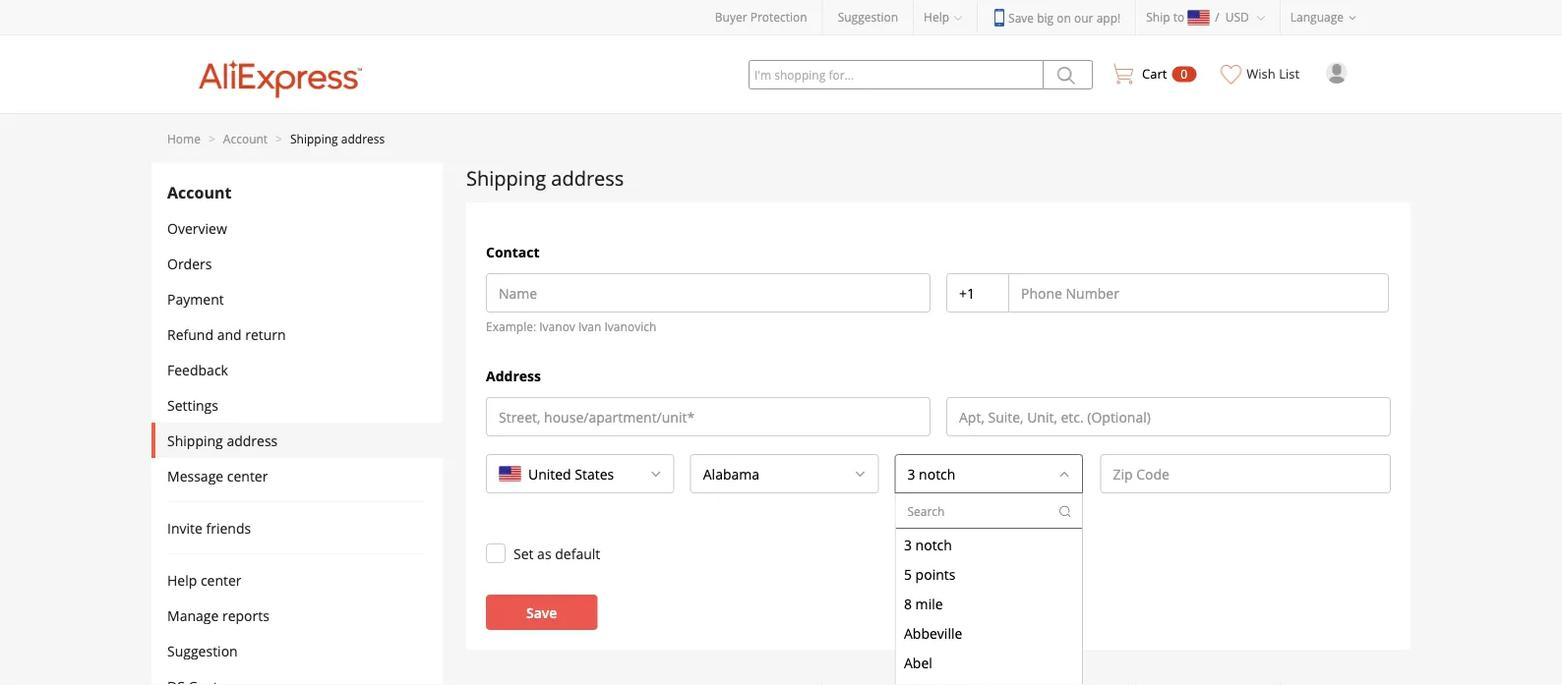 Task type: vqa. For each thing, say whether or not it's contained in the screenshot.
Toys inside the Kids Projection Drawing Cop y Board Projector Painting Tr acing Board Sketch Specular Reflection Dimming Bracket Montessori Toys
no



Task type: describe. For each thing, give the bounding box(es) containing it.
help for help center
[[167, 571, 197, 590]]

overview
[[167, 219, 227, 238]]

I'm shopping for... text field
[[749, 60, 1044, 90]]

+1 field
[[948, 275, 1010, 312]]

5 points
[[904, 565, 955, 584]]

buyer protection
[[715, 9, 808, 25]]

save for save
[[526, 603, 557, 622]]

0 horizontal spatial suggestion
[[167, 642, 238, 661]]

1 > from the left
[[209, 130, 215, 147]]

friends
[[206, 519, 251, 538]]

as
[[537, 544, 552, 563]]

center for help center
[[201, 571, 242, 590]]

1 vertical spatial 3 notch
[[904, 536, 952, 554]]

cart
[[1142, 65, 1167, 83]]

2 arrow down image from the left
[[855, 468, 866, 480]]

home
[[167, 130, 201, 147]]

搜索 field
[[896, 495, 1058, 528]]

invite
[[167, 519, 203, 538]]

home link
[[167, 130, 201, 147]]

abbeville
[[904, 624, 962, 643]]

our
[[1075, 9, 1094, 26]]

language link
[[1281, 0, 1372, 34]]

app!
[[1097, 9, 1121, 26]]

address
[[486, 367, 541, 385]]

Street, house/apartment/unit* field
[[487, 399, 930, 436]]

orders
[[167, 254, 212, 273]]

save big on our app! link
[[993, 9, 1121, 27]]

abel
[[904, 654, 932, 672]]

feedback
[[167, 361, 228, 379]]

Zip Code field
[[1101, 456, 1390, 493]]

example:
[[486, 318, 536, 335]]

help center
[[167, 571, 242, 590]]

message
[[167, 467, 224, 486]]

8
[[904, 595, 912, 613]]

return
[[245, 325, 286, 344]]

1 horizontal spatial shipping address
[[466, 164, 624, 191]]

states
[[575, 465, 614, 484]]

save for save big on our app!
[[1009, 9, 1034, 26]]

0 horizontal spatial shipping address
[[167, 431, 278, 450]]

1 vertical spatial 3
[[904, 536, 912, 554]]

0 vertical spatial notch
[[919, 465, 956, 484]]

8 mile
[[904, 595, 943, 613]]

wish list link
[[1212, 35, 1311, 99]]

/
[[1215, 9, 1220, 25]]

big
[[1037, 9, 1054, 26]]

1 vertical spatial address
[[551, 164, 624, 191]]

wish list
[[1247, 65, 1300, 83]]

arrow down image
[[1059, 468, 1071, 480]]

Apt, Suite, Unit, etc. (Optional)
 field
[[948, 399, 1390, 436]]

refund
[[167, 325, 214, 344]]

help for help
[[924, 9, 950, 25]]

on
[[1057, 9, 1071, 26]]

wish
[[1247, 65, 1276, 83]]

/ usd
[[1215, 9, 1249, 25]]

0
[[1181, 66, 1188, 82]]

shipping address link
[[290, 130, 385, 147]]

5
[[904, 565, 912, 584]]



Task type: locate. For each thing, give the bounding box(es) containing it.
example: ivanov ivan ivanovich
[[486, 318, 657, 335]]

save left big
[[1009, 9, 1034, 26]]

center right message
[[227, 467, 268, 486]]

2 horizontal spatial address
[[551, 164, 624, 191]]

1 horizontal spatial >
[[276, 130, 282, 147]]

protection
[[750, 9, 808, 25]]

payment
[[167, 290, 224, 308]]

ship to
[[1147, 9, 1185, 25]]

default
[[555, 544, 600, 563]]

center for message center
[[227, 467, 268, 486]]

3 notch up 搜索 field
[[908, 465, 956, 484]]

shipping address up message center
[[167, 431, 278, 450]]

shipping up message
[[167, 431, 223, 450]]

account up the overview at left
[[167, 182, 232, 203]]

suggestion up i'm shopping for... text field on the top
[[838, 9, 898, 25]]

>
[[209, 130, 215, 147], [276, 130, 282, 147]]

suggestion down manage
[[167, 642, 238, 661]]

3 up 搜索 field
[[908, 465, 916, 484]]

notch up points
[[915, 536, 952, 554]]

address
[[341, 130, 385, 147], [551, 164, 624, 191], [227, 431, 278, 450]]

help up manage
[[167, 571, 197, 590]]

buyer
[[715, 9, 747, 25]]

1 vertical spatial account
[[167, 182, 232, 203]]

settings
[[167, 396, 218, 415]]

1 horizontal spatial help
[[924, 9, 950, 25]]

set
[[514, 544, 534, 563]]

refund and return
[[167, 325, 286, 344]]

0 horizontal spatial shipping
[[167, 431, 223, 450]]

notch
[[919, 465, 956, 484], [915, 536, 952, 554]]

language
[[1291, 9, 1344, 25]]

2 > from the left
[[276, 130, 282, 147]]

save button
[[486, 595, 598, 630]]

shipping address
[[466, 164, 624, 191], [167, 431, 278, 450]]

united
[[528, 465, 571, 484]]

0 horizontal spatial help
[[167, 571, 197, 590]]

manage
[[167, 607, 219, 625]]

suggestion
[[838, 9, 898, 25], [167, 642, 238, 661]]

1 vertical spatial shipping address
[[167, 431, 278, 450]]

ivan
[[579, 318, 602, 335]]

center up manage reports
[[201, 571, 242, 590]]

arrow down image
[[650, 468, 662, 480], [855, 468, 866, 480]]

invite friends
[[167, 519, 251, 538]]

Search field
[[602, 456, 626, 493]]

Phone Number field
[[1010, 275, 1388, 312]]

united states
[[528, 465, 614, 484]]

shipping right the account link
[[290, 130, 338, 147]]

1 horizontal spatial suggestion
[[838, 9, 898, 25]]

3 notch up the 5 points
[[904, 536, 952, 554]]

notch up 搜索 field
[[919, 465, 956, 484]]

points
[[915, 565, 955, 584]]

save big on our app!
[[1009, 9, 1121, 26]]

None field
[[748, 456, 772, 493], [944, 456, 968, 493], [748, 456, 772, 493], [944, 456, 968, 493]]

usd
[[1226, 9, 1249, 25]]

0 vertical spatial save
[[1009, 9, 1034, 26]]

3
[[908, 465, 916, 484], [904, 536, 912, 554]]

0 horizontal spatial address
[[227, 431, 278, 450]]

ship
[[1147, 9, 1171, 25]]

3 notch
[[908, 465, 956, 484], [904, 536, 952, 554]]

ivanov
[[539, 318, 576, 335]]

1 vertical spatial shipping
[[466, 164, 546, 191]]

Name field
[[487, 275, 930, 312]]

save inside save button
[[526, 603, 557, 622]]

None submit
[[1044, 60, 1093, 90]]

home > account > shipping address
[[167, 130, 385, 147]]

shipping
[[290, 130, 338, 147], [466, 164, 546, 191], [167, 431, 223, 450]]

2 vertical spatial shipping
[[167, 431, 223, 450]]

1 horizontal spatial save
[[1009, 9, 1034, 26]]

3 up 5
[[904, 536, 912, 554]]

0 horizontal spatial save
[[526, 603, 557, 622]]

0 vertical spatial help
[[924, 9, 950, 25]]

0 vertical spatial address
[[341, 130, 385, 147]]

center
[[227, 467, 268, 486], [201, 571, 242, 590]]

0 vertical spatial suggestion
[[838, 9, 898, 25]]

2 vertical spatial address
[[227, 431, 278, 450]]

> right home link
[[209, 130, 215, 147]]

shipping up contact
[[466, 164, 546, 191]]

account
[[223, 130, 268, 147], [167, 182, 232, 203]]

1 horizontal spatial arrow down image
[[855, 468, 866, 480]]

account right home link
[[223, 130, 268, 147]]

save down as
[[526, 603, 557, 622]]

save inside the save big on our app! link
[[1009, 9, 1034, 26]]

list
[[1279, 65, 1300, 83]]

ivanovich
[[605, 318, 657, 335]]

to
[[1174, 9, 1185, 25]]

0 vertical spatial shipping
[[290, 130, 338, 147]]

alabama
[[703, 465, 760, 484]]

2 horizontal spatial shipping
[[466, 164, 546, 191]]

1 horizontal spatial address
[[341, 130, 385, 147]]

account link
[[223, 130, 268, 147]]

shipping address up contact
[[466, 164, 624, 191]]

1 vertical spatial center
[[201, 571, 242, 590]]

0 horizontal spatial arrow down image
[[650, 468, 662, 480]]

0 vertical spatial 3 notch
[[908, 465, 956, 484]]

help
[[924, 9, 950, 25], [167, 571, 197, 590]]

set as default
[[514, 544, 600, 563]]

suggestion link
[[838, 9, 898, 25]]

message center
[[167, 467, 268, 486]]

and
[[217, 325, 242, 344]]

1 vertical spatial save
[[526, 603, 557, 622]]

0 vertical spatial 3
[[908, 465, 916, 484]]

0 vertical spatial center
[[227, 467, 268, 486]]

1 vertical spatial suggestion
[[167, 642, 238, 661]]

mile
[[915, 595, 943, 613]]

save
[[1009, 9, 1034, 26], [526, 603, 557, 622]]

1 horizontal spatial shipping
[[290, 130, 338, 147]]

0 horizontal spatial >
[[209, 130, 215, 147]]

> right the account link
[[276, 130, 282, 147]]

contact
[[486, 243, 540, 261]]

0 vertical spatial account
[[223, 130, 268, 147]]

reports
[[222, 607, 270, 625]]

1 vertical spatial help
[[167, 571, 197, 590]]

0 vertical spatial shipping address
[[466, 164, 624, 191]]

1 arrow down image from the left
[[650, 468, 662, 480]]

buyer protection link
[[715, 9, 808, 25]]

manage reports
[[167, 607, 270, 625]]

1 vertical spatial notch
[[915, 536, 952, 554]]

help right suggestion link
[[924, 9, 950, 25]]



